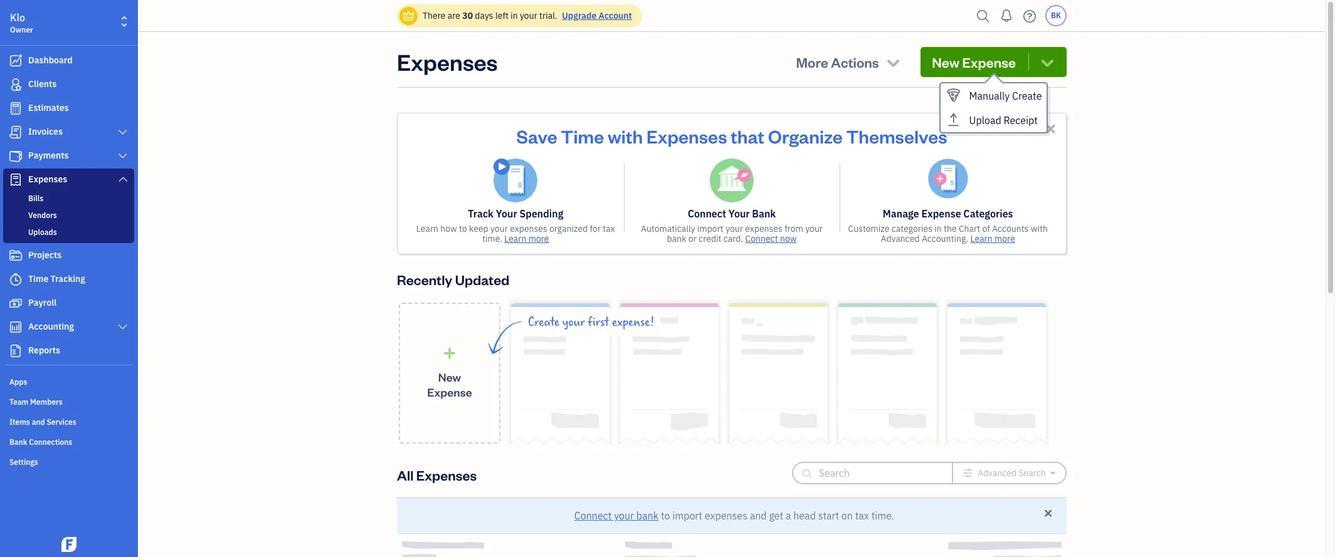Task type: locate. For each thing, give the bounding box(es) containing it.
time
[[561, 124, 604, 148], [28, 274, 48, 285]]

new expense button
[[921, 47, 1067, 77]]

1 horizontal spatial time.
[[872, 510, 895, 523]]

0 horizontal spatial time.
[[482, 233, 502, 245]]

settings link
[[3, 453, 134, 472]]

chevron large down image down chevron large down icon
[[117, 174, 129, 184]]

1 horizontal spatial with
[[1031, 223, 1048, 235]]

in right left
[[511, 10, 518, 21]]

team members link
[[3, 393, 134, 412]]

that
[[731, 124, 765, 148]]

2 vertical spatial chevron large down image
[[117, 322, 129, 332]]

klo owner
[[10, 11, 33, 35]]

organized
[[550, 223, 588, 235]]

trial.
[[540, 10, 558, 21]]

2 vertical spatial expense
[[427, 385, 472, 399]]

chevrondown image
[[885, 53, 902, 71]]

time right timer icon
[[28, 274, 48, 285]]

1 vertical spatial in
[[935, 223, 942, 235]]

chevron large down image up reports link
[[117, 322, 129, 332]]

3 chevron large down image from the top
[[117, 322, 129, 332]]

learn for manage expense categories
[[971, 233, 993, 245]]

1 horizontal spatial more
[[995, 233, 1016, 245]]

first
[[588, 316, 609, 330]]

1 vertical spatial import
[[673, 510, 703, 523]]

1 horizontal spatial create
[[1013, 90, 1042, 102]]

1 horizontal spatial and
[[750, 510, 767, 523]]

1 chevron large down image from the top
[[117, 127, 129, 137]]

tax right for
[[603, 223, 615, 235]]

1 vertical spatial bank
[[637, 510, 659, 523]]

learn for track your spending
[[505, 233, 527, 245]]

0 vertical spatial chevron large down image
[[117, 127, 129, 137]]

tax
[[603, 223, 615, 235], [855, 510, 869, 523]]

learn more down categories
[[971, 233, 1016, 245]]

1 horizontal spatial bank
[[667, 233, 687, 245]]

expense image
[[8, 174, 23, 186]]

30
[[462, 10, 473, 21]]

time. inside learn how to keep your expenses organized for tax time.
[[482, 233, 502, 245]]

your up learn how to keep your expenses organized for tax time.
[[496, 208, 517, 220]]

upgrade account link
[[560, 10, 632, 21]]

chevron large down image
[[117, 127, 129, 137], [117, 174, 129, 184], [117, 322, 129, 332]]

2 horizontal spatial learn
[[971, 233, 993, 245]]

1 vertical spatial new
[[438, 370, 461, 384]]

to right "connect your bank" button
[[661, 510, 670, 523]]

items and services link
[[3, 413, 134, 432]]

1 your from the left
[[496, 208, 517, 220]]

connect
[[688, 208, 726, 220], [746, 233, 778, 245], [575, 510, 612, 523]]

expenses down spending
[[510, 223, 548, 235]]

bank down items
[[9, 438, 27, 447]]

1 vertical spatial create
[[528, 316, 560, 330]]

expenses for and
[[705, 510, 748, 523]]

1 vertical spatial chevron large down image
[[117, 174, 129, 184]]

head
[[794, 510, 816, 523]]

1 horizontal spatial tax
[[855, 510, 869, 523]]

manually create button
[[941, 83, 1047, 108]]

0 horizontal spatial to
[[459, 223, 467, 235]]

customize
[[848, 223, 890, 235]]

import inside automatically import your expenses from your bank or credit card.
[[698, 223, 724, 235]]

0 horizontal spatial and
[[32, 418, 45, 427]]

2 learn more from the left
[[971, 233, 1016, 245]]

more right of
[[995, 233, 1016, 245]]

chevron large down image for invoices
[[117, 127, 129, 137]]

receipt
[[1004, 114, 1038, 127]]

expenses left that
[[647, 124, 727, 148]]

0 vertical spatial time
[[561, 124, 604, 148]]

projects link
[[3, 245, 134, 267]]

1 vertical spatial connect
[[746, 233, 778, 245]]

bank up connect now at top right
[[752, 208, 776, 220]]

expenses inside automatically import your expenses from your bank or credit card.
[[745, 223, 783, 235]]

expense for manage expense categories image
[[922, 208, 961, 220]]

expense
[[963, 53, 1016, 71], [922, 208, 961, 220], [427, 385, 472, 399]]

2 horizontal spatial expense
[[963, 53, 1016, 71]]

and inside main element
[[32, 418, 45, 427]]

1 horizontal spatial your
[[729, 208, 750, 220]]

uploads
[[28, 228, 57, 237]]

2 horizontal spatial connect
[[746, 233, 778, 245]]

0 horizontal spatial learn more
[[505, 233, 549, 245]]

chevron large down image inside accounting link
[[117, 322, 129, 332]]

1 vertical spatial new expense
[[427, 370, 472, 399]]

1 learn more from the left
[[505, 233, 549, 245]]

connect your bank image
[[710, 159, 754, 203]]

chevron large down image
[[117, 151, 129, 161]]

save
[[517, 124, 558, 148]]

on
[[842, 510, 853, 523]]

2 chevron large down image from the top
[[117, 174, 129, 184]]

accounts
[[992, 223, 1029, 235]]

bank inside automatically import your expenses from your bank or credit card.
[[667, 233, 687, 245]]

there
[[423, 10, 446, 21]]

0 vertical spatial new expense
[[932, 53, 1016, 71]]

manage
[[883, 208, 919, 220]]

to right how at the top left of page
[[459, 223, 467, 235]]

in left the
[[935, 223, 942, 235]]

for
[[590, 223, 601, 235]]

dashboard image
[[8, 55, 23, 67]]

there are 30 days left in your trial. upgrade account
[[423, 10, 632, 21]]

expenses
[[397, 47, 498, 77], [647, 124, 727, 148], [28, 174, 67, 185], [416, 466, 477, 484]]

your
[[496, 208, 517, 220], [729, 208, 750, 220]]

2 your from the left
[[729, 208, 750, 220]]

time. right "on"
[[872, 510, 895, 523]]

learn down categories
[[971, 233, 993, 245]]

expense up manually
[[963, 53, 1016, 71]]

expense up the
[[922, 208, 961, 220]]

team
[[9, 398, 28, 407]]

expense down plus icon
[[427, 385, 472, 399]]

items
[[9, 418, 30, 427]]

create left first
[[528, 316, 560, 330]]

get
[[769, 510, 784, 523]]

0 vertical spatial bank
[[752, 208, 776, 220]]

1 horizontal spatial time
[[561, 124, 604, 148]]

0 vertical spatial and
[[32, 418, 45, 427]]

1 vertical spatial with
[[1031, 223, 1048, 235]]

learn more for spending
[[505, 233, 549, 245]]

the
[[944, 223, 957, 235]]

create your first expense!
[[528, 316, 655, 330]]

connect your bank button
[[575, 509, 659, 524]]

time tracking link
[[3, 268, 134, 291]]

chevron large down image inside invoices 'link'
[[117, 127, 129, 137]]

1 vertical spatial bank
[[9, 438, 27, 447]]

0 vertical spatial with
[[608, 124, 643, 148]]

0 horizontal spatial expense
[[427, 385, 472, 399]]

manage expense categories
[[883, 208, 1014, 220]]

2 more from the left
[[995, 233, 1016, 245]]

new down plus icon
[[438, 370, 461, 384]]

chevron large down image up chevron large down icon
[[117, 127, 129, 137]]

0 vertical spatial new
[[932, 53, 960, 71]]

0 vertical spatial time.
[[482, 233, 502, 245]]

are
[[448, 10, 460, 21]]

new expense up manually
[[932, 53, 1016, 71]]

0 vertical spatial to
[[459, 223, 467, 235]]

new expense inside button
[[932, 53, 1016, 71]]

automatically
[[641, 223, 695, 235]]

bk button
[[1046, 5, 1067, 26]]

0 horizontal spatial learn
[[416, 223, 438, 235]]

plus image
[[443, 347, 457, 360]]

members
[[30, 398, 63, 407]]

time. down track
[[482, 233, 502, 245]]

0 horizontal spatial time
[[28, 274, 48, 285]]

1 vertical spatial and
[[750, 510, 767, 523]]

recently
[[397, 271, 453, 289]]

your inside learn how to keep your expenses organized for tax time.
[[491, 223, 508, 235]]

0 vertical spatial expense
[[963, 53, 1016, 71]]

time right 'save'
[[561, 124, 604, 148]]

close image
[[1044, 122, 1058, 136], [1043, 508, 1055, 520]]

1 horizontal spatial expense
[[922, 208, 961, 220]]

in inside customize categories in the chart of accounts with advanced accounting.
[[935, 223, 942, 235]]

create
[[1013, 90, 1042, 102], [528, 316, 560, 330]]

and
[[32, 418, 45, 427], [750, 510, 767, 523]]

more
[[796, 53, 829, 71]]

expenses left get
[[705, 510, 748, 523]]

0 horizontal spatial bank
[[637, 510, 659, 523]]

0 vertical spatial bank
[[667, 233, 687, 245]]

chart
[[959, 223, 981, 235]]

learn
[[416, 223, 438, 235], [505, 233, 527, 245], [971, 233, 993, 245]]

services
[[47, 418, 76, 427]]

1 vertical spatial expense
[[922, 208, 961, 220]]

tax right "on"
[[855, 510, 869, 523]]

1 horizontal spatial learn
[[505, 233, 527, 245]]

or
[[689, 233, 697, 245]]

connect your bank
[[688, 208, 776, 220]]

0 horizontal spatial more
[[529, 233, 549, 245]]

payroll
[[28, 297, 57, 309]]

and right items
[[32, 418, 45, 427]]

0 vertical spatial connect
[[688, 208, 726, 220]]

1 horizontal spatial new
[[932, 53, 960, 71]]

learn down the track your spending
[[505, 233, 527, 245]]

payments link
[[3, 145, 134, 167]]

more actions
[[796, 53, 879, 71]]

learn left how at the top left of page
[[416, 223, 438, 235]]

chevrondown image
[[1039, 53, 1056, 71]]

from
[[785, 223, 804, 235]]

connections
[[29, 438, 72, 447]]

0 vertical spatial import
[[698, 223, 724, 235]]

new expense down plus icon
[[427, 370, 472, 399]]

expenses link
[[3, 169, 134, 191]]

0 horizontal spatial bank
[[9, 438, 27, 447]]

import
[[698, 223, 724, 235], [673, 510, 703, 523]]

expenses inside learn how to keep your expenses organized for tax time.
[[510, 223, 548, 235]]

bank
[[667, 233, 687, 245], [637, 510, 659, 523]]

more down spending
[[529, 233, 549, 245]]

more for spending
[[529, 233, 549, 245]]

new right chevrondown image
[[932, 53, 960, 71]]

connect now
[[746, 233, 797, 245]]

learn inside learn how to keep your expenses organized for tax time.
[[416, 223, 438, 235]]

1 vertical spatial time
[[28, 274, 48, 285]]

and left get
[[750, 510, 767, 523]]

projects
[[28, 250, 62, 261]]

connect your bank to import expenses and get a head start on tax time.
[[575, 510, 895, 523]]

1 vertical spatial close image
[[1043, 508, 1055, 520]]

create up receipt
[[1013, 90, 1042, 102]]

0 vertical spatial in
[[511, 10, 518, 21]]

1 horizontal spatial connect
[[688, 208, 726, 220]]

1 vertical spatial to
[[661, 510, 670, 523]]

your up automatically import your expenses from your bank or credit card.
[[729, 208, 750, 220]]

0 horizontal spatial new
[[438, 370, 461, 384]]

0 vertical spatial create
[[1013, 90, 1042, 102]]

1 horizontal spatial learn more
[[971, 233, 1016, 245]]

time.
[[482, 233, 502, 245], [872, 510, 895, 523]]

0 horizontal spatial your
[[496, 208, 517, 220]]

project image
[[8, 250, 23, 262]]

expenses down are at left
[[397, 47, 498, 77]]

learn more
[[505, 233, 549, 245], [971, 233, 1016, 245]]

0 vertical spatial tax
[[603, 223, 615, 235]]

more for categories
[[995, 233, 1016, 245]]

2 vertical spatial connect
[[575, 510, 612, 523]]

payroll link
[[3, 292, 134, 315]]

track your spending image
[[494, 159, 538, 203]]

actions
[[831, 53, 879, 71]]

learn more for categories
[[971, 233, 1016, 245]]

0 horizontal spatial tax
[[603, 223, 615, 235]]

1 horizontal spatial to
[[661, 510, 670, 523]]

expense inside button
[[963, 53, 1016, 71]]

1 vertical spatial tax
[[855, 510, 869, 523]]

expenses up bills
[[28, 174, 67, 185]]

learn more down the track your spending
[[505, 233, 549, 245]]

1 horizontal spatial in
[[935, 223, 942, 235]]

1 horizontal spatial new expense
[[932, 53, 1016, 71]]

expenses left the from
[[745, 223, 783, 235]]

estimate image
[[8, 102, 23, 115]]

1 more from the left
[[529, 233, 549, 245]]

money image
[[8, 297, 23, 310]]



Task type: describe. For each thing, give the bounding box(es) containing it.
chart image
[[8, 321, 23, 334]]

your for track
[[496, 208, 517, 220]]

save time with expenses that organize themselves
[[517, 124, 948, 148]]

bills link
[[6, 191, 132, 206]]

team members
[[9, 398, 63, 407]]

accounting link
[[3, 316, 134, 339]]

estimates
[[28, 102, 69, 114]]

categories
[[964, 208, 1014, 220]]

Search text field
[[819, 464, 932, 484]]

track your spending
[[468, 208, 564, 220]]

klo
[[10, 11, 25, 24]]

clients
[[28, 78, 57, 90]]

a
[[786, 510, 791, 523]]

expense for plus icon
[[427, 385, 472, 399]]

more actions button
[[785, 47, 914, 77]]

bank connections
[[9, 438, 72, 447]]

updated
[[455, 271, 510, 289]]

invoices
[[28, 126, 63, 137]]

accounting
[[28, 321, 74, 332]]

0 vertical spatial close image
[[1044, 122, 1058, 136]]

0 horizontal spatial new expense
[[427, 370, 472, 399]]

automatically import your expenses from your bank or credit card.
[[641, 223, 823, 245]]

manage expense categories image
[[928, 159, 968, 199]]

categories
[[892, 223, 933, 235]]

payments
[[28, 150, 69, 161]]

invoice image
[[8, 126, 23, 139]]

time tracking
[[28, 274, 85, 285]]

tax inside learn how to keep your expenses organized for tax time.
[[603, 223, 615, 235]]

upgrade
[[562, 10, 597, 21]]

0 horizontal spatial connect
[[575, 510, 612, 523]]

vendors
[[28, 211, 57, 220]]

dashboard link
[[3, 50, 134, 72]]

settings
[[9, 458, 38, 467]]

all expenses
[[397, 466, 477, 484]]

new expense link
[[399, 303, 501, 444]]

payment image
[[8, 150, 23, 162]]

1 vertical spatial time.
[[872, 510, 895, 523]]

estimates link
[[3, 97, 134, 120]]

start
[[818, 510, 839, 523]]

card.
[[724, 233, 744, 245]]

uploads link
[[6, 225, 132, 240]]

invoices link
[[3, 121, 134, 144]]

time inside main element
[[28, 274, 48, 285]]

left
[[496, 10, 509, 21]]

manually
[[970, 90, 1010, 102]]

to inside learn how to keep your expenses organized for tax time.
[[459, 223, 467, 235]]

bank inside bank connections link
[[9, 438, 27, 447]]

of
[[983, 223, 990, 235]]

upload receipt
[[970, 114, 1038, 127]]

0 horizontal spatial create
[[528, 316, 560, 330]]

0 horizontal spatial in
[[511, 10, 518, 21]]

themselves
[[847, 124, 948, 148]]

search image
[[974, 7, 994, 25]]

expenses for organized
[[510, 223, 548, 235]]

how
[[441, 223, 457, 235]]

1 horizontal spatial bank
[[752, 208, 776, 220]]

expenses right all
[[416, 466, 477, 484]]

connect for connect your bank
[[688, 208, 726, 220]]

new inside button
[[932, 53, 960, 71]]

with inside customize categories in the chart of accounts with advanced accounting.
[[1031, 223, 1048, 235]]

go to help image
[[1020, 7, 1040, 25]]

chevron large down image for accounting
[[117, 322, 129, 332]]

customize categories in the chart of accounts with advanced accounting.
[[848, 223, 1048, 245]]

manually create
[[970, 90, 1042, 102]]

accounting.
[[922, 233, 969, 245]]

clients link
[[3, 73, 134, 96]]

keep
[[469, 223, 488, 235]]

expenses inside 'link'
[[28, 174, 67, 185]]

bills
[[28, 194, 43, 203]]

timer image
[[8, 274, 23, 286]]

advanced
[[881, 233, 920, 245]]

tracking
[[51, 274, 85, 285]]

bank connections link
[[3, 433, 134, 452]]

0 horizontal spatial with
[[608, 124, 643, 148]]

client image
[[8, 78, 23, 91]]

recently updated
[[397, 271, 510, 289]]

learn how to keep your expenses organized for tax time.
[[416, 223, 615, 245]]

notifications image
[[997, 3, 1017, 28]]

vendors link
[[6, 208, 132, 223]]

spending
[[520, 208, 564, 220]]

freshbooks image
[[59, 538, 79, 553]]

create inside manually create button
[[1013, 90, 1042, 102]]

reports
[[28, 345, 60, 356]]

upload receipt button
[[941, 108, 1047, 132]]

now
[[780, 233, 797, 245]]

expense!
[[612, 316, 655, 330]]

new expense button
[[921, 47, 1067, 77]]

all
[[397, 466, 414, 484]]

connect for connect now
[[746, 233, 778, 245]]

organize
[[768, 124, 843, 148]]

upload
[[970, 114, 1002, 127]]

owner
[[10, 25, 33, 35]]

report image
[[8, 345, 23, 358]]

bk
[[1051, 11, 1061, 20]]

your for connect
[[729, 208, 750, 220]]

account
[[599, 10, 632, 21]]

main element
[[0, 0, 169, 558]]

dashboard
[[28, 55, 73, 66]]

apps
[[9, 378, 27, 387]]

crown image
[[402, 9, 415, 22]]

chevron large down image for expenses
[[117, 174, 129, 184]]



Task type: vqa. For each thing, say whether or not it's contained in the screenshot.


